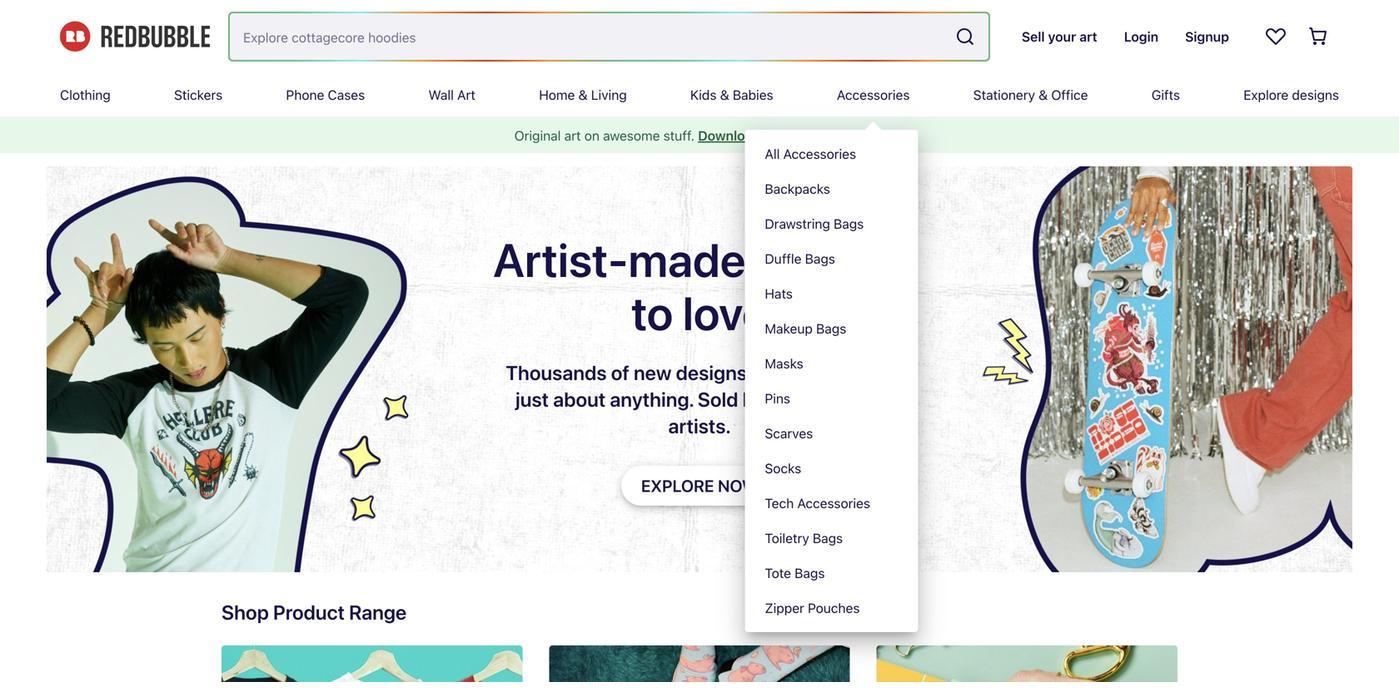 Task type: locate. For each thing, give the bounding box(es) containing it.
original
[[514, 128, 561, 144]]

zipper pouches link
[[745, 591, 918, 626]]

art
[[564, 128, 581, 144]]

0 horizontal spatial designs
[[676, 361, 747, 385]]

shop deals image
[[549, 646, 850, 683]]

& left 'office'
[[1039, 87, 1048, 103]]

makeup
[[765, 321, 813, 337]]

independent
[[769, 388, 884, 411]]

scarves
[[765, 426, 813, 442]]

stationery
[[973, 87, 1035, 103]]

1 horizontal spatial on
[[871, 361, 893, 385]]

accessories down redbubble
[[784, 146, 857, 162]]

stickers link
[[174, 73, 223, 117]]

phone cases link
[[286, 73, 365, 117]]

masks link
[[745, 346, 918, 381]]

bags inside makeup bags link
[[817, 321, 847, 337]]

zipper
[[765, 601, 805, 617]]

bags for tote bags
[[795, 566, 825, 582]]

menu item containing accessories
[[745, 73, 918, 633]]

bags down hats link
[[817, 321, 847, 337]]

designs inside thousands of new designs daily, printed on just about anything. sold by independent artists.
[[676, 361, 747, 385]]

bags inside drawstring bags link
[[834, 216, 864, 232]]

&
[[578, 87, 588, 103], [720, 87, 729, 103], [1039, 87, 1048, 103]]

menu containing all accessories
[[745, 130, 918, 633]]

duffle bags
[[765, 251, 836, 267]]

bags down drawstring bags
[[805, 251, 836, 267]]

bags down tech accessories link
[[813, 531, 843, 547]]

the
[[764, 128, 785, 144]]

3 & from the left
[[1039, 87, 1048, 103]]

made,
[[629, 232, 754, 287]]

bags inside the duffle bags link
[[805, 251, 836, 267]]

accessories for tech accessories
[[798, 496, 871, 512]]

clothing link
[[60, 73, 111, 117]]

socks
[[765, 461, 802, 477]]

tech accessories
[[765, 496, 871, 512]]

0 vertical spatial designs
[[1292, 87, 1339, 103]]

on right printed
[[871, 361, 893, 385]]

phone
[[286, 87, 324, 103]]

you
[[830, 232, 906, 287]]

thousands
[[506, 361, 607, 385]]

accessories
[[837, 87, 910, 103], [784, 146, 857, 162], [798, 496, 871, 512]]

None field
[[230, 13, 989, 60]]

sold
[[698, 388, 738, 411]]

& inside "link"
[[578, 87, 588, 103]]

pouches
[[808, 601, 860, 617]]

0 vertical spatial accessories
[[837, 87, 910, 103]]

& left living
[[578, 87, 588, 103]]

bags right tote
[[795, 566, 825, 582]]

toiletry bags link
[[745, 521, 918, 556]]

bags up the duffle bags link
[[834, 216, 864, 232]]

duffle bags link
[[745, 242, 918, 277]]

just
[[516, 388, 549, 411]]

toiletry
[[765, 531, 810, 547]]

on
[[585, 128, 600, 144], [871, 361, 893, 385]]

bags for duffle bags
[[805, 251, 836, 267]]

all accessories link
[[745, 137, 918, 172]]

tote bags link
[[745, 556, 918, 591]]

bags inside 'toiletry bags' link
[[813, 531, 843, 547]]

stationery & office link
[[973, 73, 1088, 117]]

accessories down socks link
[[798, 496, 871, 512]]

& for kids
[[720, 87, 729, 103]]

1 vertical spatial designs
[[676, 361, 747, 385]]

designs up "sold"
[[676, 361, 747, 385]]

menu
[[745, 130, 918, 633]]

2 & from the left
[[720, 87, 729, 103]]

about
[[553, 388, 606, 411]]

by
[[743, 388, 765, 411]]

2 vertical spatial accessories
[[798, 496, 871, 512]]

duffle
[[765, 251, 802, 267]]

& for home
[[578, 87, 588, 103]]

masks
[[765, 356, 804, 372]]

designs right explore
[[1292, 87, 1339, 103]]

shop product range
[[222, 601, 407, 625]]

download
[[698, 128, 761, 144]]

designs
[[1292, 87, 1339, 103], [676, 361, 747, 385]]

0 vertical spatial on
[[585, 128, 600, 144]]

socks link
[[745, 451, 918, 486]]

shop
[[222, 601, 269, 625]]

menu bar containing clothing
[[60, 73, 1339, 633]]

0 horizontal spatial &
[[578, 87, 588, 103]]

Search term search field
[[230, 13, 949, 60]]

menu item
[[745, 73, 918, 633]]

gifts link
[[1152, 73, 1180, 117]]

accessories up app at the right of the page
[[837, 87, 910, 103]]

zipper pouches
[[765, 601, 860, 617]]

1 & from the left
[[578, 87, 588, 103]]

1 horizontal spatial designs
[[1292, 87, 1339, 103]]

tech
[[765, 496, 794, 512]]

& right kids
[[720, 87, 729, 103]]

bags
[[834, 216, 864, 232], [805, 251, 836, 267], [817, 321, 847, 337], [813, 531, 843, 547], [795, 566, 825, 582]]

on right art in the top of the page
[[585, 128, 600, 144]]

gifts
[[1152, 87, 1180, 103]]

1 vertical spatial on
[[871, 361, 893, 385]]

1 horizontal spatial &
[[720, 87, 729, 103]]

explore designs link
[[1244, 73, 1339, 117]]

& for stationery
[[1039, 87, 1048, 103]]

home & living
[[539, 87, 627, 103]]

2 horizontal spatial &
[[1039, 87, 1048, 103]]

0 horizontal spatial on
[[585, 128, 600, 144]]

love
[[683, 286, 768, 341]]

awesome
[[603, 128, 660, 144]]

stickers
[[174, 87, 223, 103]]

bags inside tote bags link
[[795, 566, 825, 582]]

anything.
[[610, 388, 693, 411]]

office
[[1051, 87, 1088, 103]]

menu bar
[[60, 73, 1339, 633]]

1 vertical spatial accessories
[[784, 146, 857, 162]]



Task type: vqa. For each thing, say whether or not it's contained in the screenshot.
password field
no



Task type: describe. For each thing, give the bounding box(es) containing it.
daily,
[[752, 361, 797, 385]]

download the redbubble app link
[[698, 128, 885, 144]]

all
[[765, 146, 780, 162]]

on inside thousands of new designs daily, printed on just about anything. sold by independent artists.
[[871, 361, 893, 385]]

home & living link
[[539, 73, 627, 117]]

thousands of new designs daily, printed on just about anything. sold by independent artists.
[[506, 361, 893, 438]]

hats link
[[745, 277, 918, 312]]

shop stickers image
[[877, 646, 1178, 683]]

menu inside menu bar
[[745, 130, 918, 633]]

art
[[457, 87, 476, 103]]

all accessories
[[765, 146, 857, 162]]

app
[[859, 128, 885, 144]]

living
[[591, 87, 627, 103]]

product
[[273, 601, 345, 625]]

scarves link
[[745, 416, 918, 451]]

bags for makeup bags
[[817, 321, 847, 337]]

makeup bags
[[765, 321, 847, 337]]

phone cases
[[286, 87, 365, 103]]

backpacks
[[765, 181, 831, 197]]

drawstring bags
[[765, 216, 864, 232]]

shop t-shirts image
[[222, 646, 523, 683]]

printed
[[802, 361, 866, 385]]

stationery & office
[[973, 87, 1088, 103]]

explore designs
[[1244, 87, 1339, 103]]

cases
[[328, 87, 365, 103]]

tote
[[765, 566, 792, 582]]

babies
[[733, 87, 773, 103]]

home
[[539, 87, 575, 103]]

of
[[611, 361, 629, 385]]

backpacks link
[[745, 172, 918, 207]]

stuff.
[[664, 128, 695, 144]]

kids & babies
[[690, 87, 773, 103]]

hats
[[765, 286, 793, 302]]

makeup bags link
[[745, 312, 918, 346]]

original art on awesome stuff. download the redbubble app
[[514, 128, 885, 144]]

kids
[[690, 87, 717, 103]]

tote bags
[[765, 566, 825, 582]]

accessories link
[[837, 73, 910, 117]]

to
[[632, 286, 673, 341]]

accessories for all accessories
[[784, 146, 857, 162]]

artists.
[[668, 415, 731, 438]]

for
[[764, 232, 820, 287]]

redbubble logo image
[[60, 21, 210, 52]]

new
[[634, 361, 672, 385]]

range
[[349, 601, 407, 625]]

wall art
[[429, 87, 476, 103]]

artist-made, for you to love
[[493, 232, 906, 341]]

kids & babies link
[[690, 73, 773, 117]]

artist-
[[493, 232, 629, 287]]

explore
[[1244, 87, 1289, 103]]

wall
[[429, 87, 454, 103]]

bags for drawstring bags
[[834, 216, 864, 232]]

toiletry bags
[[765, 531, 843, 547]]

tech accessories link
[[745, 486, 918, 521]]

bags for toiletry bags
[[813, 531, 843, 547]]

wall art link
[[429, 73, 476, 117]]

drawstring bags link
[[745, 207, 918, 242]]

designs inside menu bar
[[1292, 87, 1339, 103]]

pins link
[[745, 381, 918, 416]]

redbubble
[[788, 128, 856, 144]]

clothing
[[60, 87, 111, 103]]

drawstring
[[765, 216, 830, 232]]

pins
[[765, 391, 791, 407]]



